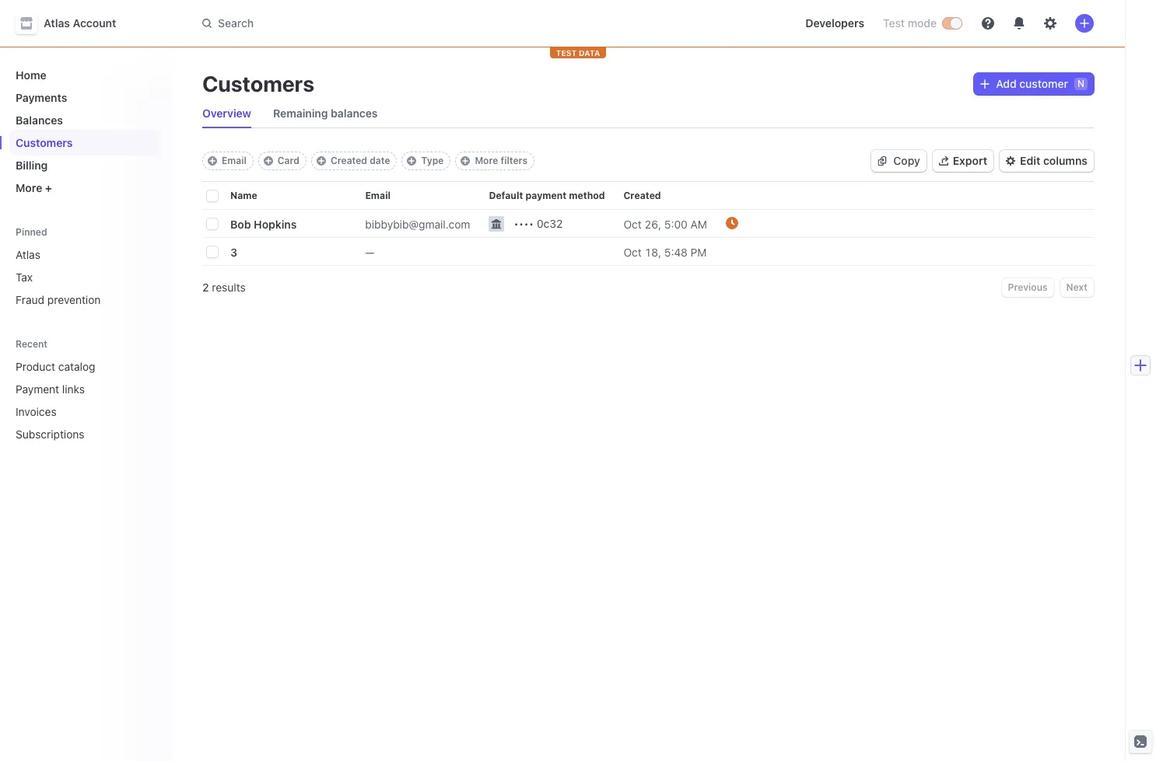 Task type: locate. For each thing, give the bounding box(es) containing it.
created up '26,'
[[624, 190, 661, 202]]

atlas for atlas account
[[44, 16, 70, 30]]

created inside toolbar
[[331, 155, 367, 167]]

select item checkbox left 3
[[207, 247, 218, 258]]

edit
[[1020, 154, 1041, 167]]

Select All checkbox
[[207, 191, 218, 202]]

product catalog
[[16, 360, 95, 373]]

columns
[[1043, 154, 1088, 167]]

1 vertical spatial svg image
[[878, 156, 887, 166]]

remaining balances link
[[267, 103, 384, 124]]

add card image
[[264, 156, 273, 166]]

payments link
[[9, 85, 159, 110]]

0c32
[[537, 217, 563, 230]]

add created date image
[[317, 156, 326, 166]]

edit columns button
[[1000, 150, 1094, 172]]

fraud prevention link
[[9, 287, 159, 313]]

0 vertical spatial oct
[[624, 217, 642, 231]]

1 vertical spatial atlas
[[16, 248, 40, 261]]

2
[[202, 281, 209, 294]]

email down date
[[365, 190, 391, 202]]

1 horizontal spatial more
[[475, 155, 498, 167]]

payments
[[16, 91, 67, 104]]

recent element
[[0, 354, 171, 447]]

26,
[[645, 217, 661, 231]]

1 vertical spatial email
[[365, 190, 391, 202]]

tab list
[[196, 100, 1094, 128]]

2 results
[[202, 281, 246, 294]]

data
[[579, 48, 600, 58]]

atlas for atlas
[[16, 248, 40, 261]]

more
[[475, 155, 498, 167], [16, 181, 42, 195]]

bibbybib@gmail.com link
[[365, 211, 489, 237]]

select item checkbox for 3
[[207, 247, 218, 258]]

hopkins
[[254, 217, 297, 231]]

3 link
[[230, 239, 315, 265]]

pinned
[[16, 226, 47, 238]]

edit columns
[[1020, 154, 1088, 167]]

0 horizontal spatial atlas
[[16, 248, 40, 261]]

1 vertical spatial more
[[16, 181, 42, 195]]

2 oct from the top
[[624, 245, 642, 259]]

invoices
[[16, 405, 57, 419]]

email right 'add email' image
[[222, 155, 246, 167]]

tab list containing overview
[[196, 100, 1094, 128]]

add
[[996, 77, 1017, 90]]

0 horizontal spatial more
[[16, 181, 42, 195]]

more inside core navigation links element
[[16, 181, 42, 195]]

Select Item checkbox
[[207, 219, 218, 230], [207, 247, 218, 258]]

atlas left account
[[44, 16, 70, 30]]

default payment method
[[489, 190, 605, 202]]

add email image
[[208, 156, 217, 166]]

atlas inside atlas link
[[16, 248, 40, 261]]

test data
[[556, 48, 600, 58]]

previous
[[1008, 282, 1048, 293]]

18,
[[645, 245, 661, 259]]

svg image left copy
[[878, 156, 887, 166]]

oct left '26,'
[[624, 217, 642, 231]]

0 vertical spatial more
[[475, 155, 498, 167]]

—
[[365, 245, 375, 259]]

select item checkbox down select all 'option'
[[207, 219, 218, 230]]

created right add created date icon
[[331, 155, 367, 167]]

atlas
[[44, 16, 70, 30], [16, 248, 40, 261]]

1 vertical spatial created
[[624, 190, 661, 202]]

1 horizontal spatial email
[[365, 190, 391, 202]]

1 vertical spatial select item checkbox
[[207, 247, 218, 258]]

customers down balances
[[16, 136, 73, 149]]

core navigation links element
[[9, 62, 159, 201]]

1 horizontal spatial customers
[[202, 71, 314, 96]]

remaining
[[273, 107, 328, 120]]

catalog
[[58, 360, 95, 373]]

svg image
[[981, 79, 990, 89], [878, 156, 887, 166]]

0 horizontal spatial svg image
[[878, 156, 887, 166]]

Search search field
[[193, 9, 632, 38]]

tax link
[[9, 265, 159, 290]]

0 vertical spatial email
[[222, 155, 246, 167]]

0 vertical spatial created
[[331, 155, 367, 167]]

oct for oct 18, 5:48 pm
[[624, 245, 642, 259]]

payment
[[16, 383, 59, 396]]

more left +
[[16, 181, 42, 195]]

customers up "overview"
[[202, 71, 314, 96]]

0 vertical spatial svg image
[[981, 79, 990, 89]]

next button
[[1060, 279, 1094, 297]]

atlas inside atlas account button
[[44, 16, 70, 30]]

pinned navigation links element
[[9, 226, 159, 313]]

oct left 18,
[[624, 245, 642, 259]]

toolbar
[[202, 152, 535, 170]]

invoices link
[[9, 399, 137, 425]]

home link
[[9, 62, 159, 88]]

svg image left add
[[981, 79, 990, 89]]

1 vertical spatial customers
[[16, 136, 73, 149]]

•••• 0c32
[[514, 217, 563, 230]]

atlas link
[[9, 242, 159, 268]]

developers link
[[799, 11, 871, 36]]

date
[[370, 155, 390, 167]]

customers link
[[9, 130, 159, 156]]

email
[[222, 155, 246, 167], [365, 190, 391, 202]]

1 horizontal spatial created
[[624, 190, 661, 202]]

0 horizontal spatial created
[[331, 155, 367, 167]]

1 select item checkbox from the top
[[207, 219, 218, 230]]

more right add more filters image
[[475, 155, 498, 167]]

export button
[[933, 150, 994, 172]]

0 vertical spatial select item checkbox
[[207, 219, 218, 230]]

payment
[[526, 190, 567, 202]]

0 horizontal spatial customers
[[16, 136, 73, 149]]

account
[[73, 16, 116, 30]]

5:00
[[664, 217, 688, 231]]

oct inside 'link'
[[624, 245, 642, 259]]

0 vertical spatial atlas
[[44, 16, 70, 30]]

settings image
[[1044, 17, 1057, 30]]

1 oct from the top
[[624, 217, 642, 231]]

atlas down pinned
[[16, 248, 40, 261]]

0 horizontal spatial email
[[222, 155, 246, 167]]

2 select item checkbox from the top
[[207, 247, 218, 258]]

1 vertical spatial oct
[[624, 245, 642, 259]]

email inside toolbar
[[222, 155, 246, 167]]

1 horizontal spatial atlas
[[44, 16, 70, 30]]

customers
[[202, 71, 314, 96], [16, 136, 73, 149]]

filters
[[501, 155, 528, 167]]

oct
[[624, 217, 642, 231], [624, 245, 642, 259]]

balances
[[331, 107, 378, 120]]

add customer
[[996, 77, 1068, 90]]

customer
[[1020, 77, 1068, 90]]



Task type: describe. For each thing, give the bounding box(es) containing it.
product
[[16, 360, 55, 373]]

oct 18, 5:48 pm link
[[624, 239, 726, 265]]

test mode
[[883, 16, 937, 30]]

previous button
[[1002, 279, 1054, 297]]

select item checkbox for bob hopkins
[[207, 219, 218, 230]]

••••
[[514, 217, 534, 230]]

balances link
[[9, 107, 159, 133]]

billing link
[[9, 152, 159, 178]]

product catalog link
[[9, 354, 137, 380]]

5:48
[[664, 245, 688, 259]]

tax
[[16, 271, 33, 284]]

notifications image
[[1013, 17, 1025, 30]]

am
[[691, 217, 707, 231]]

3
[[230, 245, 237, 259]]

subscriptions link
[[9, 422, 137, 447]]

oct for oct 26, 5:00 am
[[624, 217, 642, 231]]

subscriptions
[[16, 428, 84, 441]]

— link
[[365, 239, 489, 265]]

test
[[883, 16, 905, 30]]

svg image inside copy popup button
[[878, 156, 887, 166]]

results
[[212, 281, 246, 294]]

created for created date
[[331, 155, 367, 167]]

next
[[1066, 282, 1088, 293]]

more for more +
[[16, 181, 42, 195]]

more +
[[16, 181, 52, 195]]

help image
[[982, 17, 994, 30]]

add type image
[[407, 156, 417, 166]]

mode
[[908, 16, 937, 30]]

bibbybib@gmail.com
[[365, 217, 470, 231]]

customers inside core navigation links element
[[16, 136, 73, 149]]

pinned element
[[9, 242, 159, 313]]

•••• 0c32 link
[[480, 207, 624, 238]]

fraud
[[16, 293, 44, 307]]

Search text field
[[193, 9, 632, 38]]

overview
[[202, 107, 251, 120]]

created for created
[[624, 190, 661, 202]]

copy
[[894, 154, 920, 167]]

n
[[1078, 78, 1085, 89]]

method
[[569, 190, 605, 202]]

toolbar containing email
[[202, 152, 535, 170]]

1 horizontal spatial svg image
[[981, 79, 990, 89]]

export
[[953, 154, 987, 167]]

links
[[62, 383, 85, 396]]

name
[[230, 190, 257, 202]]

created date
[[331, 155, 390, 167]]

oct 18, 5:48 pm
[[624, 245, 707, 259]]

recent navigation links element
[[0, 338, 171, 447]]

overview link
[[196, 103, 258, 124]]

billing
[[16, 159, 48, 172]]

payment links link
[[9, 377, 137, 402]]

copy button
[[872, 150, 926, 172]]

test
[[556, 48, 577, 58]]

fraud prevention
[[16, 293, 101, 307]]

bob
[[230, 217, 251, 231]]

bob hopkins
[[230, 217, 297, 231]]

bob hopkins link
[[230, 211, 315, 237]]

pm
[[691, 245, 707, 259]]

more for more filters
[[475, 155, 498, 167]]

oct 26, 5:00 am link
[[624, 211, 726, 237]]

more filters
[[475, 155, 528, 167]]

prevention
[[47, 293, 101, 307]]

card
[[278, 155, 300, 167]]

oct 26, 5:00 am
[[624, 217, 707, 231]]

0 vertical spatial customers
[[202, 71, 314, 96]]

payment links
[[16, 383, 85, 396]]

+
[[45, 181, 52, 195]]

add more filters image
[[461, 156, 470, 166]]

recent
[[16, 338, 48, 350]]

type
[[421, 155, 444, 167]]

balances
[[16, 114, 63, 127]]

developers
[[805, 16, 864, 30]]

atlas account
[[44, 16, 116, 30]]

atlas account button
[[16, 12, 132, 34]]

home
[[16, 68, 46, 82]]

search
[[218, 16, 254, 30]]

remaining balances
[[273, 107, 378, 120]]

default
[[489, 190, 523, 202]]



Task type: vqa. For each thing, say whether or not it's contained in the screenshot.
bottom Collect
no



